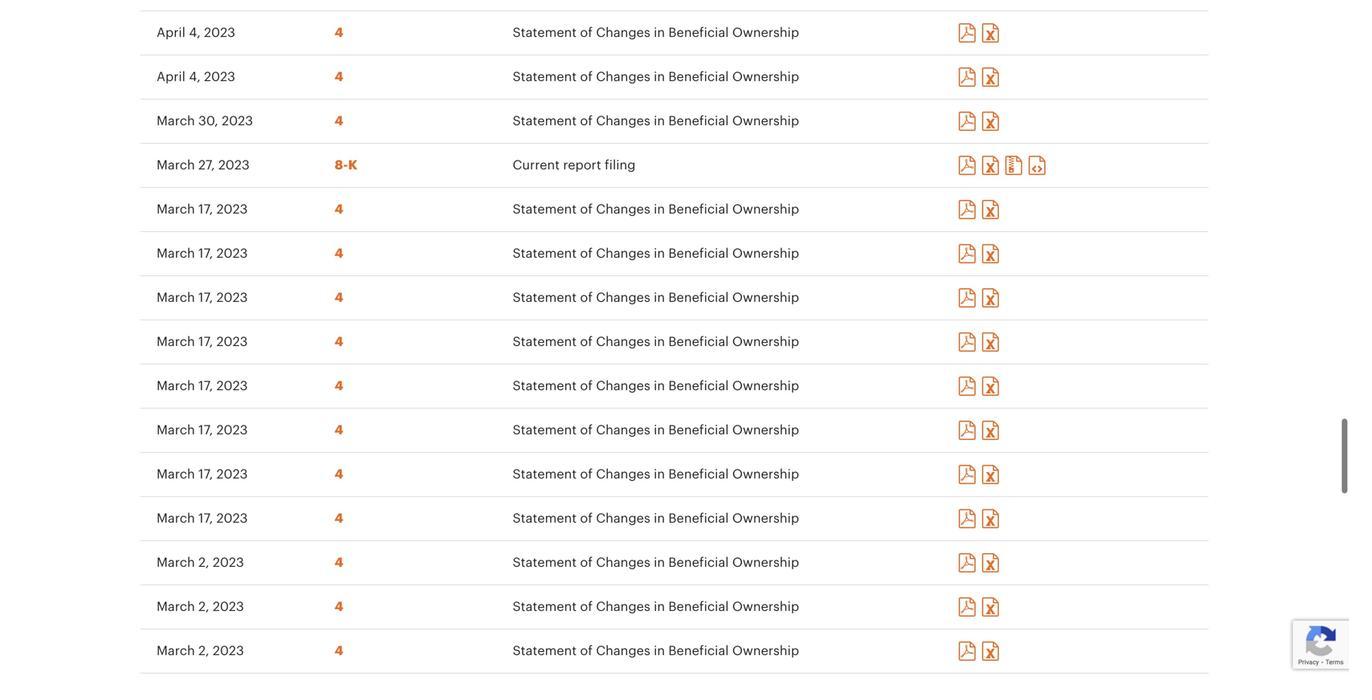 Task type: locate. For each thing, give the bounding box(es) containing it.
2 april from the top
[[157, 71, 185, 84]]

2023 for 5th the 4 "link" from the top
[[216, 247, 248, 260]]

8 changes from the top
[[596, 380, 650, 393]]

statement for third the 4 "link" from the top
[[513, 115, 577, 128]]

ownership for 9th the 4 "link" from the bottom
[[732, 292, 799, 304]]

6 statement from the top
[[513, 292, 577, 304]]

5 march from the top
[[157, 292, 195, 304]]

9 statement from the top
[[513, 424, 577, 437]]

4 for 2nd the 4 "link" from the bottom of the page
[[335, 601, 343, 614]]

12 4 from the top
[[335, 557, 343, 569]]

9 statement of changes in beneficial ownership from the top
[[513, 424, 799, 437]]

march for third the 4 "link" from the top
[[157, 115, 195, 128]]

march for 4th the 4 "link" from the top
[[157, 203, 195, 216]]

8 march from the top
[[157, 424, 195, 437]]

ownership for 14th the 4 "link" from the bottom
[[732, 27, 799, 39]]

14 statement of changes in beneficial ownership from the top
[[513, 645, 799, 658]]

30,
[[198, 115, 218, 128]]

in for 14th the 4 "link" from the bottom
[[654, 27, 665, 39]]

statement
[[513, 27, 577, 39], [513, 71, 577, 84], [513, 115, 577, 128], [513, 203, 577, 216], [513, 247, 577, 260], [513, 292, 577, 304], [513, 336, 577, 349], [513, 380, 577, 393], [513, 424, 577, 437], [513, 468, 577, 481], [513, 512, 577, 525], [513, 557, 577, 569], [513, 601, 577, 614], [513, 645, 577, 658]]

5 4 link from the top
[[335, 247, 343, 260]]

1 vertical spatial april 4, 2023
[[157, 71, 235, 84]]

17,
[[198, 203, 213, 216], [198, 247, 213, 260], [198, 292, 213, 304], [198, 336, 213, 349], [198, 380, 213, 393], [198, 424, 213, 437], [198, 468, 213, 481], [198, 512, 213, 525]]

1 vertical spatial april
[[157, 71, 185, 84]]

ownership for 9th the 4 "link"
[[732, 424, 799, 437]]

9 changes from the top
[[596, 424, 650, 437]]

ownership for tenth the 4 "link"
[[732, 468, 799, 481]]

0 vertical spatial april
[[157, 27, 185, 39]]

2 of from the top
[[580, 71, 593, 84]]

2 statement of changes in beneficial ownership from the top
[[513, 71, 799, 84]]

in for eighth the 4 "link" from the bottom of the page
[[654, 336, 665, 349]]

12 beneficial from the top
[[668, 557, 729, 569]]

5 4 from the top
[[335, 247, 343, 260]]

1 march from the top
[[157, 115, 195, 128]]

changes
[[596, 27, 650, 39], [596, 71, 650, 84], [596, 115, 650, 128], [596, 203, 650, 216], [596, 247, 650, 260], [596, 292, 650, 304], [596, 336, 650, 349], [596, 380, 650, 393], [596, 424, 650, 437], [596, 468, 650, 481], [596, 512, 650, 525], [596, 557, 650, 569], [596, 601, 650, 614], [596, 645, 650, 658]]

march 30, 2023
[[157, 115, 253, 128]]

march for tenth the 4 "link"
[[157, 468, 195, 481]]

3 beneficial from the top
[[668, 115, 729, 128]]

in
[[654, 27, 665, 39], [654, 71, 665, 84], [654, 115, 665, 128], [654, 203, 665, 216], [654, 247, 665, 260], [654, 292, 665, 304], [654, 336, 665, 349], [654, 380, 665, 393], [654, 424, 665, 437], [654, 468, 665, 481], [654, 512, 665, 525], [654, 557, 665, 569], [654, 601, 665, 614], [654, 645, 665, 658]]

2 march from the top
[[157, 159, 195, 172]]

5 of from the top
[[580, 247, 593, 260]]

11 beneficial from the top
[[668, 512, 729, 525]]

2023
[[204, 27, 235, 39], [204, 71, 235, 84], [222, 115, 253, 128], [218, 159, 250, 172], [216, 203, 248, 216], [216, 247, 248, 260], [216, 292, 248, 304], [216, 336, 248, 349], [216, 380, 248, 393], [216, 424, 248, 437], [216, 468, 248, 481], [216, 512, 248, 525], [213, 557, 244, 569], [213, 601, 244, 614], [213, 645, 244, 658]]

14 4 from the top
[[335, 645, 343, 658]]

7 ownership from the top
[[732, 336, 799, 349]]

3 statement from the top
[[513, 115, 577, 128]]

ownership for 11th the 4 "link" from the top
[[732, 512, 799, 525]]

current report filing
[[513, 159, 636, 172]]

april
[[157, 27, 185, 39], [157, 71, 185, 84]]

4,
[[189, 27, 201, 39], [189, 71, 201, 84]]

ownership for 8th the 4 "link"
[[732, 380, 799, 393]]

13 ownership from the top
[[732, 601, 799, 614]]

changes for eighth the 4 "link" from the bottom of the page
[[596, 336, 650, 349]]

0 vertical spatial 4,
[[189, 27, 201, 39]]

k
[[348, 159, 358, 172]]

1 vertical spatial 2,
[[198, 601, 209, 614]]

12 in from the top
[[654, 557, 665, 569]]

6 ownership from the top
[[732, 292, 799, 304]]

1 beneficial from the top
[[668, 27, 729, 39]]

of
[[580, 27, 593, 39], [580, 71, 593, 84], [580, 115, 593, 128], [580, 203, 593, 216], [580, 247, 593, 260], [580, 292, 593, 304], [580, 336, 593, 349], [580, 380, 593, 393], [580, 424, 593, 437], [580, 468, 593, 481], [580, 512, 593, 525], [580, 557, 593, 569], [580, 601, 593, 614], [580, 645, 593, 658]]

7 of from the top
[[580, 336, 593, 349]]

4 of from the top
[[580, 203, 593, 216]]

1 statement from the top
[[513, 27, 577, 39]]

13 in from the top
[[654, 601, 665, 614]]

statement for 8th the 4 "link"
[[513, 380, 577, 393]]

march 17, 2023
[[157, 203, 248, 216], [157, 247, 248, 260], [157, 292, 248, 304], [157, 336, 248, 349], [157, 380, 248, 393], [157, 424, 248, 437], [157, 468, 248, 481], [157, 512, 248, 525]]

2023 for 9th the 4 "link" from the bottom
[[216, 292, 248, 304]]

0 vertical spatial 2,
[[198, 557, 209, 569]]

8 ownership from the top
[[732, 380, 799, 393]]

8 of from the top
[[580, 380, 593, 393]]

beneficial for tenth the 4 "link"
[[668, 468, 729, 481]]

4 beneficial from the top
[[668, 203, 729, 216]]

2023 for 8th the 4 "link"
[[216, 380, 248, 393]]

march for eighth the 4 "link" from the bottom of the page
[[157, 336, 195, 349]]

8-k
[[335, 159, 358, 172]]

13 changes from the top
[[596, 601, 650, 614]]

14 4 link from the top
[[335, 645, 343, 658]]

4 for 12th the 4 "link" from the top of the page
[[335, 557, 343, 569]]

march 2, 2023
[[157, 557, 244, 569], [157, 601, 244, 614], [157, 645, 244, 658]]

10 changes from the top
[[596, 468, 650, 481]]

2023 for third the 4 "link" from the top
[[222, 115, 253, 128]]

5 ownership from the top
[[732, 247, 799, 260]]

17, for 4th the 4 "link" from the top
[[198, 203, 213, 216]]

changes for 5th the 4 "link" from the top
[[596, 247, 650, 260]]

ownership for eighth the 4 "link" from the bottom of the page
[[732, 336, 799, 349]]

2,
[[198, 557, 209, 569], [198, 601, 209, 614], [198, 645, 209, 658]]

2 vertical spatial march 2, 2023
[[157, 645, 244, 658]]

10 statement of changes in beneficial ownership from the top
[[513, 468, 799, 481]]

4 for 5th the 4 "link" from the top
[[335, 247, 343, 260]]

17, for 8th the 4 "link"
[[198, 380, 213, 393]]

3 march from the top
[[157, 203, 195, 216]]

in for first the 4 "link" from the bottom
[[654, 645, 665, 658]]

statement of changes in beneficial ownership for 9th the 4 "link"
[[513, 424, 799, 437]]

3 march 2, 2023 from the top
[[157, 645, 244, 658]]

7 beneficial from the top
[[668, 336, 729, 349]]

march for 2nd the 4 "link" from the bottom of the page
[[157, 601, 195, 614]]

statement for 9th the 4 "link" from the bottom
[[513, 292, 577, 304]]

4
[[335, 27, 343, 39], [335, 71, 343, 84], [335, 115, 343, 128], [335, 203, 343, 216], [335, 247, 343, 260], [335, 292, 343, 304], [335, 336, 343, 349], [335, 380, 343, 393], [335, 424, 343, 437], [335, 468, 343, 481], [335, 512, 343, 525], [335, 557, 343, 569], [335, 601, 343, 614], [335, 645, 343, 658]]

april 4, 2023
[[157, 27, 235, 39], [157, 71, 235, 84]]

changes for tenth the 4 "link"
[[596, 468, 650, 481]]

7 march from the top
[[157, 380, 195, 393]]

3 ownership from the top
[[732, 115, 799, 128]]

8 beneficial from the top
[[668, 380, 729, 393]]

march for 8-k link
[[157, 159, 195, 172]]

7 statement of changes in beneficial ownership from the top
[[513, 336, 799, 349]]

11 changes from the top
[[596, 512, 650, 525]]

11 in from the top
[[654, 512, 665, 525]]

2 changes from the top
[[596, 71, 650, 84]]

12 changes from the top
[[596, 557, 650, 569]]

17, for 9th the 4 "link" from the bottom
[[198, 292, 213, 304]]

4 for 13th the 4 "link" from the bottom of the page
[[335, 71, 343, 84]]

17, for 5th the 4 "link" from the top
[[198, 247, 213, 260]]

2 4 link from the top
[[335, 71, 343, 84]]

6 17, from the top
[[198, 424, 213, 437]]

in for 13th the 4 "link" from the bottom of the page
[[654, 71, 665, 84]]

11 statement from the top
[[513, 512, 577, 525]]

in for 9th the 4 "link"
[[654, 424, 665, 437]]

statement of changes in beneficial ownership for 4th the 4 "link" from the top
[[513, 203, 799, 216]]

2023 for 14th the 4 "link" from the bottom
[[204, 27, 235, 39]]

14 in from the top
[[654, 645, 665, 658]]

in for 8th the 4 "link"
[[654, 380, 665, 393]]

march
[[157, 115, 195, 128], [157, 159, 195, 172], [157, 203, 195, 216], [157, 247, 195, 260], [157, 292, 195, 304], [157, 336, 195, 349], [157, 380, 195, 393], [157, 424, 195, 437], [157, 468, 195, 481], [157, 512, 195, 525], [157, 557, 195, 569], [157, 601, 195, 614], [157, 645, 195, 658]]

4 link
[[335, 27, 343, 39], [335, 71, 343, 84], [335, 115, 343, 128], [335, 203, 343, 216], [335, 247, 343, 260], [335, 292, 343, 304], [335, 336, 343, 349], [335, 380, 343, 393], [335, 424, 343, 437], [335, 468, 343, 481], [335, 512, 343, 525], [335, 557, 343, 569], [335, 601, 343, 614], [335, 645, 343, 658]]

11 ownership from the top
[[732, 512, 799, 525]]

9 beneficial from the top
[[668, 424, 729, 437]]

12 of from the top
[[580, 557, 593, 569]]

statement of changes in beneficial ownership for eighth the 4 "link" from the bottom of the page
[[513, 336, 799, 349]]

1 april from the top
[[157, 27, 185, 39]]

13 march from the top
[[157, 645, 195, 658]]

beneficial for 8th the 4 "link"
[[668, 380, 729, 393]]

march 27, 2023
[[157, 159, 250, 172]]

report
[[563, 159, 601, 172]]

2023 for 9th the 4 "link"
[[216, 424, 248, 437]]

statement for 2nd the 4 "link" from the bottom of the page
[[513, 601, 577, 614]]

statement of changes in beneficial ownership for 8th the 4 "link"
[[513, 380, 799, 393]]

1 statement of changes in beneficial ownership from the top
[[513, 27, 799, 39]]

2 march 17, 2023 from the top
[[157, 247, 248, 260]]

changes for 2nd the 4 "link" from the bottom of the page
[[596, 601, 650, 614]]

4 for 14th the 4 "link" from the bottom
[[335, 27, 343, 39]]

2 beneficial from the top
[[668, 71, 729, 84]]

14 beneficial from the top
[[668, 645, 729, 658]]

statement for 4th the 4 "link" from the top
[[513, 203, 577, 216]]

statement for 11th the 4 "link" from the top
[[513, 512, 577, 525]]

changes for 14th the 4 "link" from the bottom
[[596, 27, 650, 39]]

changes for 9th the 4 "link" from the bottom
[[596, 292, 650, 304]]

beneficial for 5th the 4 "link" from the top
[[668, 247, 729, 260]]

2023 for eighth the 4 "link" from the bottom of the page
[[216, 336, 248, 349]]

13 beneficial from the top
[[668, 601, 729, 614]]

14 changes from the top
[[596, 645, 650, 658]]

in for 9th the 4 "link" from the bottom
[[654, 292, 665, 304]]

0 vertical spatial march 2, 2023
[[157, 557, 244, 569]]

9 4 link from the top
[[335, 424, 343, 437]]

2 ownership from the top
[[732, 71, 799, 84]]

11 of from the top
[[580, 512, 593, 525]]

beneficial
[[668, 27, 729, 39], [668, 71, 729, 84], [668, 115, 729, 128], [668, 203, 729, 216], [668, 247, 729, 260], [668, 292, 729, 304], [668, 336, 729, 349], [668, 380, 729, 393], [668, 424, 729, 437], [668, 468, 729, 481], [668, 512, 729, 525], [668, 557, 729, 569], [668, 601, 729, 614], [668, 645, 729, 658]]

7 in from the top
[[654, 336, 665, 349]]

4 for tenth the 4 "link"
[[335, 468, 343, 481]]

april 4, 2023 for 14th the 4 "link" from the bottom
[[157, 27, 235, 39]]

2 statement from the top
[[513, 71, 577, 84]]

5 statement of changes in beneficial ownership from the top
[[513, 247, 799, 260]]

changes for 9th the 4 "link"
[[596, 424, 650, 437]]

3 in from the top
[[654, 115, 665, 128]]

1 march 2, 2023 from the top
[[157, 557, 244, 569]]

2023 for 4th the 4 "link" from the top
[[216, 203, 248, 216]]

changes for 12th the 4 "link" from the top of the page
[[596, 557, 650, 569]]

1 vertical spatial 4,
[[189, 71, 201, 84]]

statement of changes in beneficial ownership for 13th the 4 "link" from the bottom of the page
[[513, 71, 799, 84]]

april for 14th the 4 "link" from the bottom
[[157, 27, 185, 39]]

1 vertical spatial march 2, 2023
[[157, 601, 244, 614]]

8 17, from the top
[[198, 512, 213, 525]]

2023 for first the 4 "link" from the bottom
[[213, 645, 244, 658]]

17, for 11th the 4 "link" from the top
[[198, 512, 213, 525]]

4 ownership from the top
[[732, 203, 799, 216]]

17, for tenth the 4 "link"
[[198, 468, 213, 481]]

statement for 12th the 4 "link" from the top of the page
[[513, 557, 577, 569]]

13 of from the top
[[580, 601, 593, 614]]

13 statement from the top
[[513, 601, 577, 614]]

10 in from the top
[[654, 468, 665, 481]]

2 17, from the top
[[198, 247, 213, 260]]

1 in from the top
[[654, 27, 665, 39]]

6 changes from the top
[[596, 292, 650, 304]]

4 4 from the top
[[335, 203, 343, 216]]

ownership
[[732, 27, 799, 39], [732, 71, 799, 84], [732, 115, 799, 128], [732, 203, 799, 216], [732, 247, 799, 260], [732, 292, 799, 304], [732, 336, 799, 349], [732, 380, 799, 393], [732, 424, 799, 437], [732, 468, 799, 481], [732, 512, 799, 525], [732, 557, 799, 569], [732, 601, 799, 614], [732, 645, 799, 658]]

1 4 from the top
[[335, 27, 343, 39]]

ownership for 13th the 4 "link" from the bottom of the page
[[732, 71, 799, 84]]

statement of changes in beneficial ownership
[[513, 27, 799, 39], [513, 71, 799, 84], [513, 115, 799, 128], [513, 203, 799, 216], [513, 247, 799, 260], [513, 292, 799, 304], [513, 336, 799, 349], [513, 380, 799, 393], [513, 424, 799, 437], [513, 468, 799, 481], [513, 512, 799, 525], [513, 557, 799, 569], [513, 601, 799, 614], [513, 645, 799, 658]]

9 march from the top
[[157, 468, 195, 481]]

4 statement from the top
[[513, 203, 577, 216]]

8 statement from the top
[[513, 380, 577, 393]]

statement of changes in beneficial ownership for 12th the 4 "link" from the top of the page
[[513, 557, 799, 569]]

march for 8th the 4 "link"
[[157, 380, 195, 393]]

13 4 from the top
[[335, 601, 343, 614]]

in for 12th the 4 "link" from the top of the page
[[654, 557, 665, 569]]

11 statement of changes in beneficial ownership from the top
[[513, 512, 799, 525]]

2 vertical spatial 2,
[[198, 645, 209, 658]]

0 vertical spatial april 4, 2023
[[157, 27, 235, 39]]

2 april 4, 2023 from the top
[[157, 71, 235, 84]]

beneficial for 9th the 4 "link" from the bottom
[[668, 292, 729, 304]]

ownership for first the 4 "link" from the bottom
[[732, 645, 799, 658]]

4 march from the top
[[157, 247, 195, 260]]

6 4 from the top
[[335, 292, 343, 304]]



Task type: vqa. For each thing, say whether or not it's contained in the screenshot.
'Portrait' image
no



Task type: describe. For each thing, give the bounding box(es) containing it.
statement for 14th the 4 "link" from the bottom
[[513, 27, 577, 39]]

statement of changes in beneficial ownership for 11th the 4 "link" from the top
[[513, 512, 799, 525]]

changes for 11th the 4 "link" from the top
[[596, 512, 650, 525]]

1 of from the top
[[580, 27, 593, 39]]

1 march 17, 2023 from the top
[[157, 203, 248, 216]]

beneficial for first the 4 "link" from the bottom
[[668, 645, 729, 658]]

statement for eighth the 4 "link" from the bottom of the page
[[513, 336, 577, 349]]

beneficial for 14th the 4 "link" from the bottom
[[668, 27, 729, 39]]

beneficial for 4th the 4 "link" from the top
[[668, 203, 729, 216]]

8 march 17, 2023 from the top
[[157, 512, 248, 525]]

beneficial for eighth the 4 "link" from the bottom of the page
[[668, 336, 729, 349]]

4 for third the 4 "link" from the top
[[335, 115, 343, 128]]

5 march 17, 2023 from the top
[[157, 380, 248, 393]]

7 4 link from the top
[[335, 336, 343, 349]]

april for 13th the 4 "link" from the bottom of the page
[[157, 71, 185, 84]]

march 2, 2023 for 2nd the 4 "link" from the bottom of the page
[[157, 601, 244, 614]]

12 4 link from the top
[[335, 557, 343, 569]]

3 march 17, 2023 from the top
[[157, 292, 248, 304]]

7 march 17, 2023 from the top
[[157, 468, 248, 481]]

statement for 5th the 4 "link" from the top
[[513, 247, 577, 260]]

statement for 9th the 4 "link"
[[513, 424, 577, 437]]

6 march 17, 2023 from the top
[[157, 424, 248, 437]]

april 4, 2023 for 13th the 4 "link" from the bottom of the page
[[157, 71, 235, 84]]

9 of from the top
[[580, 424, 593, 437]]

3 4 link from the top
[[335, 115, 343, 128]]

8-k link
[[335, 159, 358, 172]]

statement of changes in beneficial ownership for 14th the 4 "link" from the bottom
[[513, 27, 799, 39]]

2 2, from the top
[[198, 601, 209, 614]]

ownership for 2nd the 4 "link" from the bottom of the page
[[732, 601, 799, 614]]

statement of changes in beneficial ownership for 2nd the 4 "link" from the bottom of the page
[[513, 601, 799, 614]]

4 for 8th the 4 "link"
[[335, 380, 343, 393]]

4 for 4th the 4 "link" from the top
[[335, 203, 343, 216]]

beneficial for 12th the 4 "link" from the top of the page
[[668, 557, 729, 569]]

11 4 link from the top
[[335, 512, 343, 525]]

6 of from the top
[[580, 292, 593, 304]]

6 4 link from the top
[[335, 292, 343, 304]]

2023 for 2nd the 4 "link" from the bottom of the page
[[213, 601, 244, 614]]

statement of changes in beneficial ownership for first the 4 "link" from the bottom
[[513, 645, 799, 658]]

2023 for 8-k link
[[218, 159, 250, 172]]

1 4 link from the top
[[335, 27, 343, 39]]

beneficial for 13th the 4 "link" from the bottom of the page
[[668, 71, 729, 84]]

13 4 link from the top
[[335, 601, 343, 614]]

10 4 link from the top
[[335, 468, 343, 481]]

4 4 link from the top
[[335, 203, 343, 216]]

changes for first the 4 "link" from the bottom
[[596, 645, 650, 658]]

2023 for 13th the 4 "link" from the bottom of the page
[[204, 71, 235, 84]]

14 of from the top
[[580, 645, 593, 658]]

statement for first the 4 "link" from the bottom
[[513, 645, 577, 658]]

current
[[513, 159, 560, 172]]

4 for eighth the 4 "link" from the bottom of the page
[[335, 336, 343, 349]]

4 march 17, 2023 from the top
[[157, 336, 248, 349]]

4 for 9th the 4 "link" from the bottom
[[335, 292, 343, 304]]

27,
[[198, 159, 215, 172]]

march for first the 4 "link" from the bottom
[[157, 645, 195, 658]]

march 2, 2023 for 12th the 4 "link" from the top of the page
[[157, 557, 244, 569]]

3 of from the top
[[580, 115, 593, 128]]

march for 12th the 4 "link" from the top of the page
[[157, 557, 195, 569]]

4 for first the 4 "link" from the bottom
[[335, 645, 343, 658]]

in for 11th the 4 "link" from the top
[[654, 512, 665, 525]]

march for 9th the 4 "link"
[[157, 424, 195, 437]]

march for 11th the 4 "link" from the top
[[157, 512, 195, 525]]

beneficial for 2nd the 4 "link" from the bottom of the page
[[668, 601, 729, 614]]

changes for 13th the 4 "link" from the bottom of the page
[[596, 71, 650, 84]]

8-
[[335, 159, 348, 172]]

statement of changes in beneficial ownership for 9th the 4 "link" from the bottom
[[513, 292, 799, 304]]

4 for 9th the 4 "link"
[[335, 424, 343, 437]]

1 2, from the top
[[198, 557, 209, 569]]

beneficial for 11th the 4 "link" from the top
[[668, 512, 729, 525]]

10 of from the top
[[580, 468, 593, 481]]

3 2, from the top
[[198, 645, 209, 658]]

march for 9th the 4 "link" from the bottom
[[157, 292, 195, 304]]

statement of changes in beneficial ownership for 5th the 4 "link" from the top
[[513, 247, 799, 260]]

17, for 9th the 4 "link"
[[198, 424, 213, 437]]

statement of changes in beneficial ownership for third the 4 "link" from the top
[[513, 115, 799, 128]]

4, for 14th the 4 "link" from the bottom
[[189, 27, 201, 39]]

march 2, 2023 for first the 4 "link" from the bottom
[[157, 645, 244, 658]]

8 4 link from the top
[[335, 380, 343, 393]]

4, for 13th the 4 "link" from the bottom of the page
[[189, 71, 201, 84]]

filing
[[605, 159, 636, 172]]

2023 for 11th the 4 "link" from the top
[[216, 512, 248, 525]]

statement for 13th the 4 "link" from the bottom of the page
[[513, 71, 577, 84]]

in for 2nd the 4 "link" from the bottom of the page
[[654, 601, 665, 614]]

changes for 8th the 4 "link"
[[596, 380, 650, 393]]

in for 5th the 4 "link" from the top
[[654, 247, 665, 260]]

statement of changes in beneficial ownership for tenth the 4 "link"
[[513, 468, 799, 481]]

in for third the 4 "link" from the top
[[654, 115, 665, 128]]

4 for 11th the 4 "link" from the top
[[335, 512, 343, 525]]

ownership for third the 4 "link" from the top
[[732, 115, 799, 128]]

ownership for 5th the 4 "link" from the top
[[732, 247, 799, 260]]

march for 5th the 4 "link" from the top
[[157, 247, 195, 260]]



